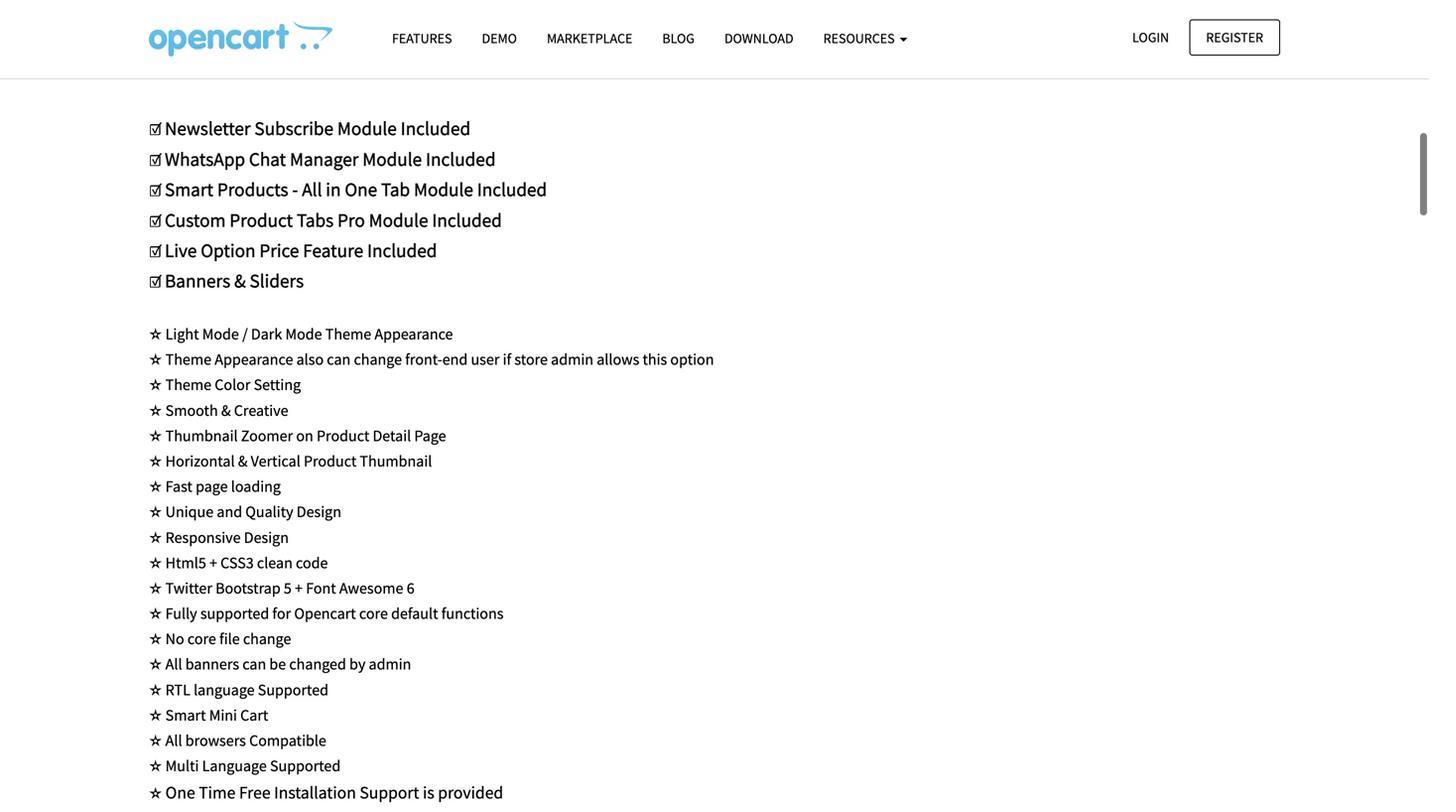 Task type: describe. For each thing, give the bounding box(es) containing it.
page
[[196, 477, 228, 496]]

login
[[1133, 28, 1170, 46]]

fast
[[165, 477, 192, 496]]

supported
[[200, 604, 269, 624]]

11 ✫ from the top
[[149, 578, 162, 598]]

color
[[215, 375, 251, 395]]

0 horizontal spatial design
[[244, 527, 289, 547]]

functions
[[441, 604, 504, 624]]

marketplace link
[[532, 21, 648, 56]]

live
[[165, 238, 197, 262]]

by
[[350, 654, 366, 674]]

allows
[[597, 350, 640, 369]]

13 ✫ from the top
[[149, 629, 162, 649]]

17 ✫ from the top
[[149, 731, 162, 751]]

cart
[[240, 705, 268, 725]]

18 ✫ from the top
[[149, 756, 162, 776]]

light
[[165, 324, 199, 344]]

☑ for newsletter
[[149, 120, 162, 140]]

module up manager
[[337, 116, 397, 140]]

sliders
[[250, 269, 304, 293]]

0 vertical spatial &
[[234, 269, 246, 293]]

detail
[[373, 426, 411, 446]]

1 horizontal spatial appearance
[[375, 324, 453, 344]]

2 ✫ from the top
[[149, 350, 162, 369]]

download
[[725, 29, 794, 47]]

module right tab
[[414, 177, 473, 201]]

0 vertical spatial smart
[[165, 177, 213, 201]]

option
[[671, 350, 714, 369]]

font
[[306, 578, 336, 598]]

1 vertical spatial admin
[[369, 654, 411, 674]]

in
[[326, 177, 341, 201]]

☑ for custom
[[149, 211, 162, 231]]

☑ custom product tabs pro module included
[[149, 208, 502, 232]]

is
[[423, 782, 435, 804]]

1 vertical spatial &
[[221, 400, 231, 420]]

rtl
[[165, 680, 191, 700]]

1 vertical spatial can
[[242, 654, 266, 674]]

8 ✫ from the top
[[149, 502, 162, 522]]

6
[[407, 578, 415, 598]]

front-
[[405, 350, 442, 369]]

1 vertical spatial supported
[[270, 756, 341, 776]]

resources
[[824, 29, 898, 47]]

mini
[[209, 705, 237, 725]]

4 ✫ from the top
[[149, 400, 162, 420]]

9 ✫ from the top
[[149, 527, 162, 547]]

support
[[360, 782, 419, 804]]

☑ for smart
[[149, 181, 162, 201]]

☑ for whatsapp
[[149, 150, 162, 170]]

file
[[219, 629, 240, 649]]

no
[[165, 629, 184, 649]]

for
[[272, 604, 291, 624]]

newsletter
[[165, 116, 251, 140]]

loading
[[231, 477, 281, 496]]

1 horizontal spatial design
[[297, 502, 342, 522]]

css3
[[221, 553, 254, 573]]

features link
[[377, 21, 467, 56]]

15 ✫ from the top
[[149, 680, 162, 700]]

register
[[1207, 28, 1264, 46]]

1 vertical spatial all
[[165, 654, 182, 674]]

custom
[[165, 208, 226, 232]]

html5
[[165, 553, 206, 573]]

on
[[296, 426, 314, 446]]

twitter
[[165, 578, 212, 598]]

vertical
[[251, 451, 301, 471]]

0 vertical spatial change
[[354, 350, 402, 369]]

if
[[503, 350, 511, 369]]

pro
[[338, 208, 365, 232]]

provided
[[438, 782, 504, 804]]

products
[[217, 177, 288, 201]]

whatsapp
[[165, 147, 245, 171]]

0 horizontal spatial change
[[243, 629, 291, 649]]

16 ✫ from the top
[[149, 705, 162, 725]]

setting
[[254, 375, 301, 395]]

download link
[[710, 21, 809, 56]]

one inside ✫ light mode / dark mode theme appearance ✫ theme appearance also can change front-end user if store admin allows this option ✫ theme color setting ✫ smooth & creative ✫ thumbnail zoomer on product detail page ✫ horizontal & vertical product thumbnail ✫ fast page loading ✫ unique and quality design ✫ responsive design ✫ html5 + css3 clean code ✫ twitter bootstrap 5 + font awesome 6 ✫ fully supported for opencart core default functions ✫ no core file change ✫ all banners can be changed by admin ✫ rtl language supported ✫ smart mini cart ✫ all browsers compatible ✫ multi language supported ✫ one time free installation support is provided
[[165, 782, 195, 804]]

2 vertical spatial theme
[[165, 375, 212, 395]]

code
[[296, 553, 328, 573]]

compatible
[[249, 731, 326, 751]]

also
[[296, 350, 324, 369]]

and
[[217, 502, 242, 522]]

price
[[259, 238, 299, 262]]

☑ whatsapp chat manager module included
[[149, 147, 496, 171]]

features
[[392, 29, 452, 47]]

dark
[[251, 324, 282, 344]]

5 ✫ from the top
[[149, 426, 162, 446]]

default
[[391, 604, 438, 624]]

browsers
[[185, 731, 246, 751]]

option
[[201, 238, 256, 262]]

zoomer
[[241, 426, 293, 446]]

3 ✫ from the top
[[149, 375, 162, 395]]

/
[[242, 324, 248, 344]]



Task type: locate. For each thing, give the bounding box(es) containing it.
banners
[[165, 269, 230, 293]]

theme right dark
[[325, 324, 371, 344]]

6 ✫ from the top
[[149, 451, 162, 471]]

2 vertical spatial product
[[304, 451, 357, 471]]

feature
[[303, 238, 363, 262]]

0 horizontal spatial appearance
[[215, 350, 293, 369]]

☑ for banners
[[149, 272, 162, 292]]

all up multi
[[165, 731, 182, 751]]

one right in
[[345, 177, 377, 201]]

☑ inside ☑ smart products - all in one tab module included
[[149, 181, 162, 201]]

7 ✫ from the top
[[149, 477, 162, 496]]

1 horizontal spatial mode
[[285, 324, 322, 344]]

☑ for live
[[149, 242, 162, 262]]

1 vertical spatial smart
[[165, 705, 206, 725]]

banners
[[185, 654, 239, 674]]

+ right 5
[[295, 578, 303, 598]]

smart down rtl in the left of the page
[[165, 705, 206, 725]]

10 ✫ from the top
[[149, 553, 162, 573]]

6 ☑ from the top
[[149, 272, 162, 292]]

1 vertical spatial appearance
[[215, 350, 293, 369]]

0 horizontal spatial core
[[188, 629, 216, 649]]

login link
[[1116, 19, 1186, 55]]

0 vertical spatial all
[[302, 177, 322, 201]]

can left be
[[242, 654, 266, 674]]

☑ live option price feature included
[[149, 238, 437, 262]]

0 vertical spatial thumbnail
[[165, 426, 238, 446]]

☑
[[149, 120, 162, 140], [149, 150, 162, 170], [149, 181, 162, 201], [149, 211, 162, 231], [149, 242, 162, 262], [149, 272, 162, 292]]

supported down be
[[258, 680, 329, 700]]

1 horizontal spatial admin
[[551, 350, 594, 369]]

blog link
[[648, 21, 710, 56]]

smart
[[165, 177, 213, 201], [165, 705, 206, 725]]

1 horizontal spatial +
[[295, 578, 303, 598]]

marketplace
[[547, 29, 633, 47]]

product down products
[[230, 208, 293, 232]]

2 vertical spatial all
[[165, 731, 182, 751]]

language
[[194, 680, 255, 700]]

resources link
[[809, 21, 923, 56]]

user
[[471, 350, 500, 369]]

1 vertical spatial product
[[317, 426, 370, 446]]

module down tab
[[369, 208, 428, 232]]

manager
[[290, 147, 359, 171]]

tab
[[381, 177, 410, 201]]

14 ✫ from the top
[[149, 654, 162, 674]]

& down color
[[221, 400, 231, 420]]

1 vertical spatial +
[[295, 578, 303, 598]]

☑ smart products - all in one tab module included
[[149, 177, 547, 201]]

appearance
[[375, 324, 453, 344], [215, 350, 293, 369]]

free
[[239, 782, 271, 804]]

this
[[643, 350, 667, 369]]

1 horizontal spatial can
[[327, 350, 351, 369]]

chat
[[249, 147, 286, 171]]

2 ☑ from the top
[[149, 150, 162, 170]]

supported up installation
[[270, 756, 341, 776]]

0 vertical spatial product
[[230, 208, 293, 232]]

opencart
[[294, 604, 356, 624]]

product right on
[[317, 426, 370, 446]]

smart inside ✫ light mode / dark mode theme appearance ✫ theme appearance also can change front-end user if store admin allows this option ✫ theme color setting ✫ smooth & creative ✫ thumbnail zoomer on product detail page ✫ horizontal & vertical product thumbnail ✫ fast page loading ✫ unique and quality design ✫ responsive design ✫ html5 + css3 clean code ✫ twitter bootstrap 5 + font awesome 6 ✫ fully supported for opencart core default functions ✫ no core file change ✫ all banners can be changed by admin ✫ rtl language supported ✫ smart mini cart ✫ all browsers compatible ✫ multi language supported ✫ one time free installation support is provided
[[165, 705, 206, 725]]

3 ☑ from the top
[[149, 181, 162, 201]]

0 vertical spatial appearance
[[375, 324, 453, 344]]

+ left css3
[[209, 553, 217, 573]]

& down 'option'
[[234, 269, 246, 293]]

1 vertical spatial theme
[[165, 350, 212, 369]]

1 horizontal spatial one
[[345, 177, 377, 201]]

☑ inside ☑ live option price feature included
[[149, 242, 162, 262]]

language
[[202, 756, 267, 776]]

smooth
[[165, 400, 218, 420]]

☑ inside the ☑ custom product tabs pro module included
[[149, 211, 162, 231]]

horizontal
[[165, 451, 235, 471]]

0 vertical spatial design
[[297, 502, 342, 522]]

change left front-
[[354, 350, 402, 369]]

end
[[442, 350, 468, 369]]

mode up the also
[[285, 324, 322, 344]]

1 horizontal spatial change
[[354, 350, 402, 369]]

demo
[[482, 29, 517, 47]]

opencart - cimarket - multipurpose opencart 4x theme image
[[149, 21, 333, 57]]

&
[[234, 269, 246, 293], [221, 400, 231, 420], [238, 451, 248, 471]]

☑ newsletter subscribe module included
[[149, 116, 471, 140]]

4 ☑ from the top
[[149, 211, 162, 231]]

theme down light
[[165, 350, 212, 369]]

5 ☑ from the top
[[149, 242, 162, 262]]

one down multi
[[165, 782, 195, 804]]

all
[[302, 177, 322, 201], [165, 654, 182, 674], [165, 731, 182, 751]]

0 horizontal spatial one
[[165, 782, 195, 804]]

1 horizontal spatial core
[[359, 604, 388, 624]]

product down on
[[304, 451, 357, 471]]

0 vertical spatial core
[[359, 604, 388, 624]]

0 vertical spatial theme
[[325, 324, 371, 344]]

one
[[345, 177, 377, 201], [165, 782, 195, 804]]

supported
[[258, 680, 329, 700], [270, 756, 341, 776]]

change up be
[[243, 629, 291, 649]]

☑ inside ☑ banners & sliders
[[149, 272, 162, 292]]

unique
[[165, 502, 214, 522]]

multi
[[165, 756, 199, 776]]

0 horizontal spatial +
[[209, 553, 217, 573]]

1 vertical spatial change
[[243, 629, 291, 649]]

1 vertical spatial core
[[188, 629, 216, 649]]

✫ light mode / dark mode theme appearance ✫ theme appearance also can change front-end user if store admin allows this option ✫ theme color setting ✫ smooth & creative ✫ thumbnail zoomer on product detail page ✫ horizontal & vertical product thumbnail ✫ fast page loading ✫ unique and quality design ✫ responsive design ✫ html5 + css3 clean code ✫ twitter bootstrap 5 + font awesome 6 ✫ fully supported for opencart core default functions ✫ no core file change ✫ all banners can be changed by admin ✫ rtl language supported ✫ smart mini cart ✫ all browsers compatible ✫ multi language supported ✫ one time free installation support is provided
[[149, 324, 714, 804]]

admin right 'by'
[[369, 654, 411, 674]]

included
[[401, 116, 471, 140], [426, 147, 496, 171], [477, 177, 547, 201], [432, 208, 502, 232], [367, 238, 437, 262]]

admin
[[551, 350, 594, 369], [369, 654, 411, 674]]

& up loading
[[238, 451, 248, 471]]

subscribe
[[255, 116, 334, 140]]

awesome
[[339, 578, 404, 598]]

19 ✫ from the top
[[149, 784, 162, 803]]

0 vertical spatial supported
[[258, 680, 329, 700]]

0 horizontal spatial mode
[[202, 324, 239, 344]]

installation
[[274, 782, 356, 804]]

bootstrap
[[216, 578, 281, 598]]

tabs
[[297, 208, 334, 232]]

1 vertical spatial one
[[165, 782, 195, 804]]

be
[[269, 654, 286, 674]]

0 horizontal spatial can
[[242, 654, 266, 674]]

theme
[[325, 324, 371, 344], [165, 350, 212, 369], [165, 375, 212, 395]]

✫
[[149, 324, 162, 344], [149, 350, 162, 369], [149, 375, 162, 395], [149, 400, 162, 420], [149, 426, 162, 446], [149, 451, 162, 471], [149, 477, 162, 496], [149, 502, 162, 522], [149, 527, 162, 547], [149, 553, 162, 573], [149, 578, 162, 598], [149, 604, 162, 624], [149, 629, 162, 649], [149, 654, 162, 674], [149, 680, 162, 700], [149, 705, 162, 725], [149, 731, 162, 751], [149, 756, 162, 776], [149, 784, 162, 803]]

can right the also
[[327, 350, 351, 369]]

admin right store
[[551, 350, 594, 369]]

appearance down /
[[215, 350, 293, 369]]

2 vertical spatial &
[[238, 451, 248, 471]]

quality
[[245, 502, 293, 522]]

creative
[[234, 400, 288, 420]]

appearance up front-
[[375, 324, 453, 344]]

2 mode from the left
[[285, 324, 322, 344]]

☑ banners & sliders
[[149, 269, 304, 293]]

responsive
[[165, 527, 241, 547]]

5
[[284, 578, 292, 598]]

-
[[292, 177, 298, 201]]

page
[[414, 426, 446, 446]]

time
[[199, 782, 236, 804]]

store
[[515, 350, 548, 369]]

design down quality
[[244, 527, 289, 547]]

1 horizontal spatial thumbnail
[[360, 451, 432, 471]]

☑ inside ☑ newsletter subscribe module included
[[149, 120, 162, 140]]

smart up the custom
[[165, 177, 213, 201]]

core right no
[[188, 629, 216, 649]]

blog
[[663, 29, 695, 47]]

1 vertical spatial design
[[244, 527, 289, 547]]

0 vertical spatial can
[[327, 350, 351, 369]]

thumbnail down detail
[[360, 451, 432, 471]]

thumbnail up horizontal
[[165, 426, 238, 446]]

12 ✫ from the top
[[149, 604, 162, 624]]

theme up 'smooth'
[[165, 375, 212, 395]]

1 mode from the left
[[202, 324, 239, 344]]

1 ✫ from the top
[[149, 324, 162, 344]]

0 vertical spatial admin
[[551, 350, 594, 369]]

design
[[297, 502, 342, 522], [244, 527, 289, 547]]

mode left /
[[202, 324, 239, 344]]

core down awesome
[[359, 604, 388, 624]]

☑ inside "☑ whatsapp chat manager module included"
[[149, 150, 162, 170]]

0 horizontal spatial admin
[[369, 654, 411, 674]]

design right quality
[[297, 502, 342, 522]]

0 horizontal spatial thumbnail
[[165, 426, 238, 446]]

0 vertical spatial one
[[345, 177, 377, 201]]

1 ☑ from the top
[[149, 120, 162, 140]]

1 vertical spatial thumbnail
[[360, 451, 432, 471]]

demo link
[[467, 21, 532, 56]]

all right -
[[302, 177, 322, 201]]

module up tab
[[363, 147, 422, 171]]

thumbnail
[[165, 426, 238, 446], [360, 451, 432, 471]]

fully
[[165, 604, 197, 624]]

all down no
[[165, 654, 182, 674]]

can
[[327, 350, 351, 369], [242, 654, 266, 674]]

clean
[[257, 553, 293, 573]]

0 vertical spatial +
[[209, 553, 217, 573]]

register link
[[1190, 19, 1281, 55]]



Task type: vqa. For each thing, say whether or not it's contained in the screenshot.
Automotive
no



